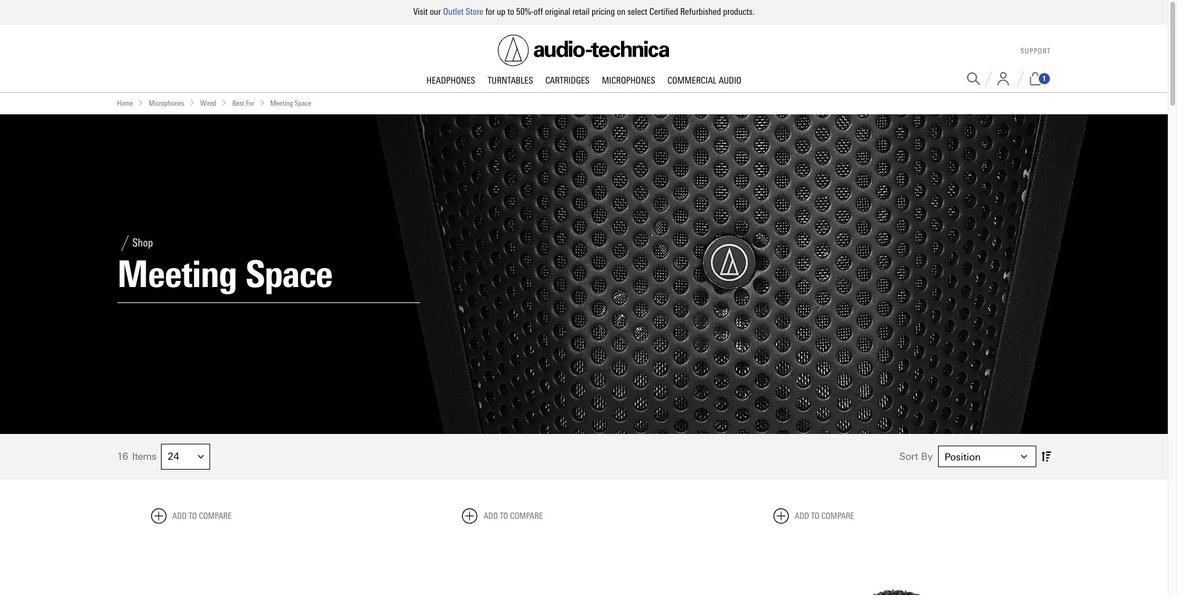 Task type: locate. For each thing, give the bounding box(es) containing it.
0 horizontal spatial breadcrumbs image
[[138, 99, 144, 105]]

outlet
[[443, 6, 464, 17]]

0 horizontal spatial breadcrumbs image
[[221, 99, 228, 105]]

magnifying glass image
[[967, 72, 981, 85]]

to
[[508, 6, 515, 17], [189, 511, 197, 521], [500, 511, 508, 521], [812, 511, 820, 521]]

0 horizontal spatial microphones link
[[149, 97, 184, 109]]

1 add to compare from the left
[[172, 511, 232, 521]]

add to compare
[[172, 511, 232, 521], [484, 511, 543, 521], [795, 511, 855, 521]]

turntables link
[[482, 75, 540, 87]]

visit our outlet store for up to 50%-off original retail pricing on select certified refurbished products.
[[414, 6, 755, 17]]

visit
[[414, 6, 428, 17]]

2 horizontal spatial add to compare
[[795, 511, 855, 521]]

50%-
[[517, 6, 534, 17]]

1 horizontal spatial add to compare
[[484, 511, 543, 521]]

microphones right home
[[149, 99, 184, 107]]

16 items
[[117, 451, 156, 462]]

2 breadcrumbs image from the left
[[259, 99, 265, 105]]

retail
[[573, 6, 590, 17]]

1 add from the left
[[172, 511, 187, 521]]

1 horizontal spatial breadcrumbs image
[[259, 99, 265, 105]]

2 horizontal spatial add to compare button
[[774, 508, 855, 524]]

store logo image
[[498, 34, 670, 66]]

1 horizontal spatial microphones link
[[596, 75, 662, 87]]

3 add from the left
[[795, 511, 810, 521]]

1 vertical spatial divider line image
[[117, 235, 132, 251]]

breadcrumbs image right for
[[259, 99, 265, 105]]

0 horizontal spatial add to compare button
[[151, 508, 232, 524]]

0 horizontal spatial compare
[[199, 511, 232, 521]]

1 horizontal spatial meeting
[[270, 99, 293, 107]]

microphones link right home link
[[149, 97, 184, 109]]

space
[[295, 99, 311, 107], [246, 252, 333, 296]]

1
[[1043, 74, 1047, 83]]

breadcrumbs image left best
[[221, 99, 228, 105]]

commercial audio link
[[662, 75, 748, 87]]

sort
[[900, 451, 919, 462]]

wired link
[[200, 97, 216, 109]]

store
[[466, 6, 484, 17]]

add to compare button
[[151, 508, 232, 524], [462, 508, 543, 524], [774, 508, 855, 524]]

breadcrumbs image right home
[[138, 99, 144, 105]]

microphones link
[[596, 75, 662, 87], [149, 97, 184, 109]]

2 breadcrumbs image from the left
[[189, 99, 195, 105]]

microphones down store logo
[[602, 75, 656, 86]]

microphones link down store logo
[[596, 75, 662, 87]]

16
[[117, 451, 128, 462]]

set descending direction image
[[1042, 449, 1052, 464]]

divider line image
[[985, 71, 993, 86]]

1 vertical spatial microphones
[[149, 99, 184, 107]]

breadcrumbs image left wired
[[189, 99, 195, 105]]

basket image
[[1029, 72, 1043, 85]]

meeting space image
[[0, 114, 1169, 434]]

meeting right for
[[270, 99, 293, 107]]

support
[[1021, 47, 1052, 55]]

0 vertical spatial divider line image
[[1017, 71, 1024, 86]]

0 horizontal spatial add to compare
[[172, 511, 232, 521]]

breadcrumbs image
[[221, 99, 228, 105], [259, 99, 265, 105]]

1 horizontal spatial add to compare button
[[462, 508, 543, 524]]

0 horizontal spatial add
[[172, 511, 187, 521]]

divider line image
[[1017, 71, 1024, 86], [117, 235, 132, 251]]

meeting
[[270, 99, 293, 107], [117, 252, 237, 296]]

1 horizontal spatial microphones
[[602, 75, 656, 86]]

0 horizontal spatial divider line image
[[117, 235, 132, 251]]

microphones for the top microphones link
[[602, 75, 656, 86]]

2 add to compare button from the left
[[462, 508, 543, 524]]

meeting down shop
[[117, 252, 237, 296]]

2 add to compare from the left
[[484, 511, 543, 521]]

on
[[617, 6, 626, 17]]

breadcrumbs image for wired
[[189, 99, 195, 105]]

meeting space
[[270, 99, 311, 107], [117, 252, 333, 296]]

2 add from the left
[[484, 511, 498, 521]]

pricing
[[592, 6, 615, 17]]

1 vertical spatial meeting
[[117, 252, 237, 296]]

audio
[[719, 75, 742, 86]]

microphones
[[602, 75, 656, 86], [149, 99, 184, 107]]

compare
[[199, 511, 232, 521], [510, 511, 543, 521], [822, 511, 855, 521]]

1 horizontal spatial divider line image
[[1017, 71, 1024, 86]]

1 vertical spatial microphones link
[[149, 97, 184, 109]]

2 horizontal spatial compare
[[822, 511, 855, 521]]

products.
[[724, 6, 755, 17]]

1 add to compare button from the left
[[151, 508, 232, 524]]

1 horizontal spatial add
[[484, 511, 498, 521]]

0 vertical spatial microphones
[[602, 75, 656, 86]]

2 horizontal spatial add
[[795, 511, 810, 521]]

add
[[172, 511, 187, 521], [484, 511, 498, 521], [795, 511, 810, 521]]

breadcrumbs image
[[138, 99, 144, 105], [189, 99, 195, 105]]

0 horizontal spatial microphones
[[149, 99, 184, 107]]

by
[[922, 451, 933, 462]]

support link
[[1021, 47, 1052, 55]]

1 breadcrumbs image from the left
[[138, 99, 144, 105]]

1 horizontal spatial breadcrumbs image
[[189, 99, 195, 105]]

up
[[497, 6, 506, 17]]

1 horizontal spatial compare
[[510, 511, 543, 521]]



Task type: describe. For each thing, give the bounding box(es) containing it.
cartridges link
[[540, 75, 596, 87]]

1 vertical spatial meeting space
[[117, 252, 333, 296]]

items
[[132, 451, 156, 462]]

1 breadcrumbs image from the left
[[221, 99, 228, 105]]

wired
[[200, 99, 216, 107]]

2 compare from the left
[[510, 511, 543, 521]]

best for
[[232, 99, 254, 107]]

headphones
[[427, 75, 476, 86]]

3 add to compare from the left
[[795, 511, 855, 521]]

turntables
[[488, 75, 533, 86]]

es945o/fm3 image
[[774, 533, 1018, 595]]

home link
[[117, 97, 133, 109]]

1 compare from the left
[[199, 511, 232, 521]]

microphones for bottommost microphones link
[[149, 99, 184, 107]]

sort by
[[900, 451, 933, 462]]

our
[[430, 6, 441, 17]]

0 vertical spatial space
[[295, 99, 311, 107]]

add for third add to compare button from left
[[795, 511, 810, 521]]

0 vertical spatial microphones link
[[596, 75, 662, 87]]

carrat down image
[[198, 453, 204, 460]]

off
[[534, 6, 543, 17]]

home
[[117, 99, 133, 107]]

outlet store link
[[443, 6, 484, 17]]

shop
[[132, 236, 153, 250]]

commercial
[[668, 75, 717, 86]]

for
[[246, 99, 254, 107]]

refurbished
[[681, 6, 722, 17]]

0 horizontal spatial meeting
[[117, 252, 237, 296]]

certified
[[650, 6, 679, 17]]

select
[[628, 6, 648, 17]]

cartridges
[[546, 75, 590, 86]]

carrat down image
[[1021, 453, 1028, 460]]

3 add to compare button from the left
[[774, 508, 855, 524]]

add for 2nd add to compare button from the right
[[484, 511, 498, 521]]

breadcrumbs image for microphones
[[138, 99, 144, 105]]

0 vertical spatial meeting space
[[270, 99, 311, 107]]

for
[[486, 6, 495, 17]]

1 vertical spatial space
[[246, 252, 333, 296]]

add for 3rd add to compare button from right
[[172, 511, 187, 521]]

1 link
[[1029, 72, 1052, 85]]

commercial audio
[[668, 75, 742, 86]]

0 vertical spatial meeting
[[270, 99, 293, 107]]

best for link
[[232, 97, 254, 109]]

headphones link
[[421, 75, 482, 87]]

original
[[545, 6, 571, 17]]

best
[[232, 99, 244, 107]]

3 compare from the left
[[822, 511, 855, 521]]



Task type: vqa. For each thing, say whether or not it's contained in the screenshot.
By
yes



